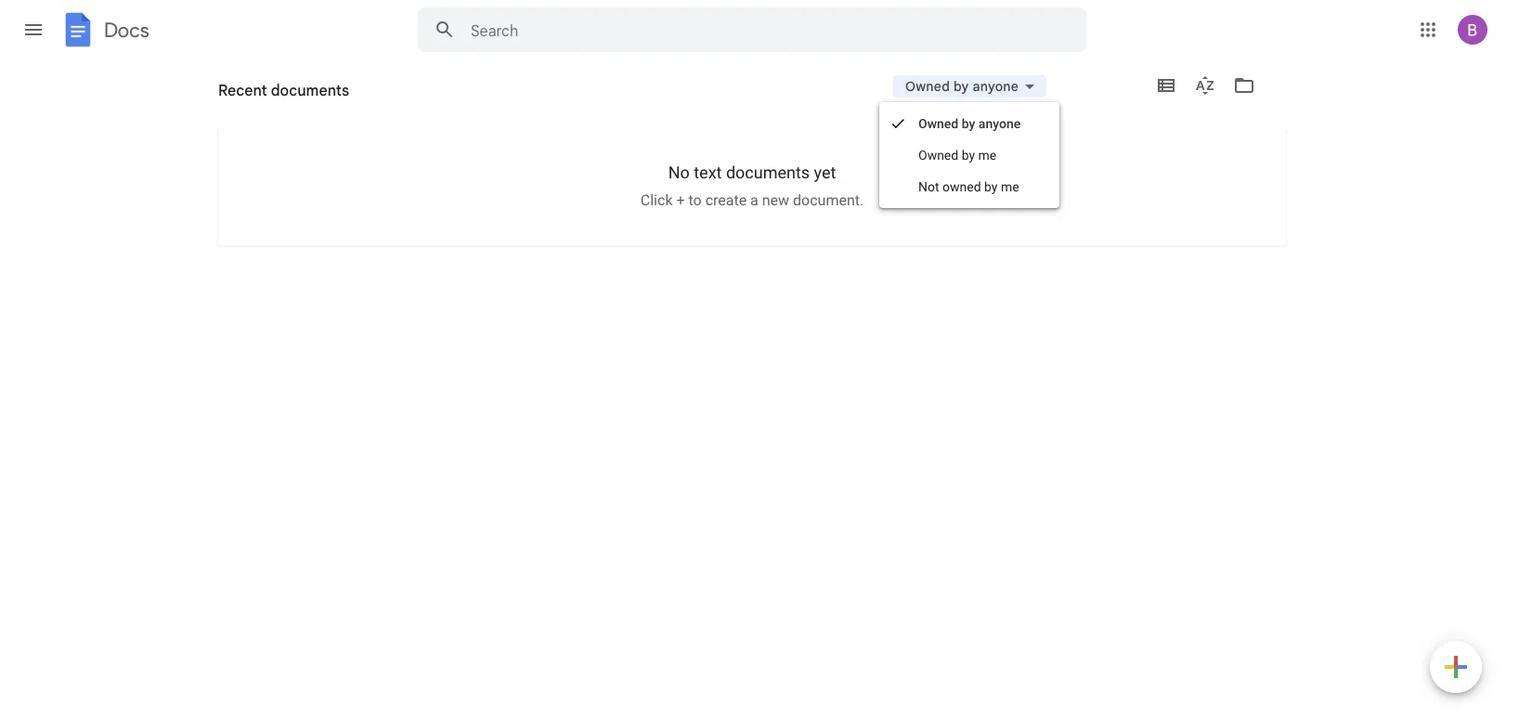 Task type: vqa. For each thing, say whether or not it's contained in the screenshot.
Move t o trash
no



Task type: locate. For each thing, give the bounding box(es) containing it.
2 vertical spatial owned
[[919, 147, 959, 163]]

1 vertical spatial owned by anyone
[[919, 116, 1021, 131]]

search image
[[426, 11, 464, 48]]

anyone
[[973, 78, 1019, 94], [979, 116, 1021, 131]]

owned
[[906, 78, 951, 94], [919, 116, 959, 131], [919, 147, 959, 163]]

owned by anyone inside popup button
[[906, 78, 1019, 94]]

to
[[689, 191, 702, 209]]

me
[[979, 147, 997, 163], [1001, 179, 1020, 194]]

main menu image
[[22, 19, 45, 41]]

owned by anyone
[[906, 78, 1019, 94], [919, 116, 1021, 131]]

docs link
[[59, 11, 149, 52]]

owned by me
[[919, 147, 997, 163]]

None search field
[[418, 7, 1087, 52]]

not
[[919, 179, 940, 194]]

by
[[954, 78, 970, 94], [962, 116, 976, 131], [962, 147, 976, 163], [985, 179, 998, 194]]

create
[[706, 191, 747, 209]]

recent documents
[[218, 81, 349, 99], [218, 88, 333, 105]]

recent inside heading
[[218, 81, 267, 99]]

0 horizontal spatial me
[[979, 147, 997, 163]]

0 vertical spatial anyone
[[973, 78, 1019, 94]]

anyone up owned by me
[[973, 78, 1019, 94]]

no text documents yet click + to create a new document.
[[641, 163, 864, 209]]

2 recent from the top
[[218, 88, 261, 105]]

+
[[677, 191, 685, 209]]

1 vertical spatial owned
[[919, 116, 959, 131]]

no text documents yet region
[[218, 163, 1287, 209]]

owned inside popup button
[[906, 78, 951, 94]]

a
[[751, 191, 759, 209]]

menu
[[880, 102, 1060, 208]]

1 vertical spatial me
[[1001, 179, 1020, 194]]

0 vertical spatial owned
[[906, 78, 951, 94]]

me up not owned by me
[[979, 147, 997, 163]]

anyone down owned by anyone popup button
[[979, 116, 1021, 131]]

no
[[669, 163, 690, 182]]

Search bar text field
[[471, 21, 1041, 40]]

docs
[[104, 18, 149, 42]]

recent
[[218, 81, 267, 99], [218, 88, 261, 105]]

1 recent from the top
[[218, 81, 267, 99]]

0 vertical spatial me
[[979, 147, 997, 163]]

documents inside heading
[[271, 81, 349, 99]]

me right owned
[[1001, 179, 1020, 194]]

documents
[[271, 81, 349, 99], [264, 88, 333, 105], [726, 163, 810, 182]]

0 vertical spatial owned by anyone
[[906, 78, 1019, 94]]



Task type: describe. For each thing, give the bounding box(es) containing it.
document.
[[793, 191, 864, 209]]

yet
[[814, 163, 836, 182]]

anyone inside popup button
[[973, 78, 1019, 94]]

documents inside no text documents yet click + to create a new document.
[[726, 163, 810, 182]]

click
[[641, 191, 673, 209]]

1 recent documents from the top
[[218, 81, 349, 99]]

by inside owned by anyone popup button
[[954, 78, 970, 94]]

create new document image
[[1431, 641, 1483, 697]]

recent documents heading
[[218, 59, 349, 119]]

text
[[694, 163, 722, 182]]

2 recent documents from the top
[[218, 88, 333, 105]]

owned
[[943, 179, 982, 194]]

not owned by me
[[919, 179, 1020, 194]]

new
[[763, 191, 790, 209]]

menu containing owned by anyone
[[880, 102, 1060, 208]]

1 vertical spatial anyone
[[979, 116, 1021, 131]]

owned by anyone button
[[894, 75, 1047, 98]]

1 horizontal spatial me
[[1001, 179, 1020, 194]]



